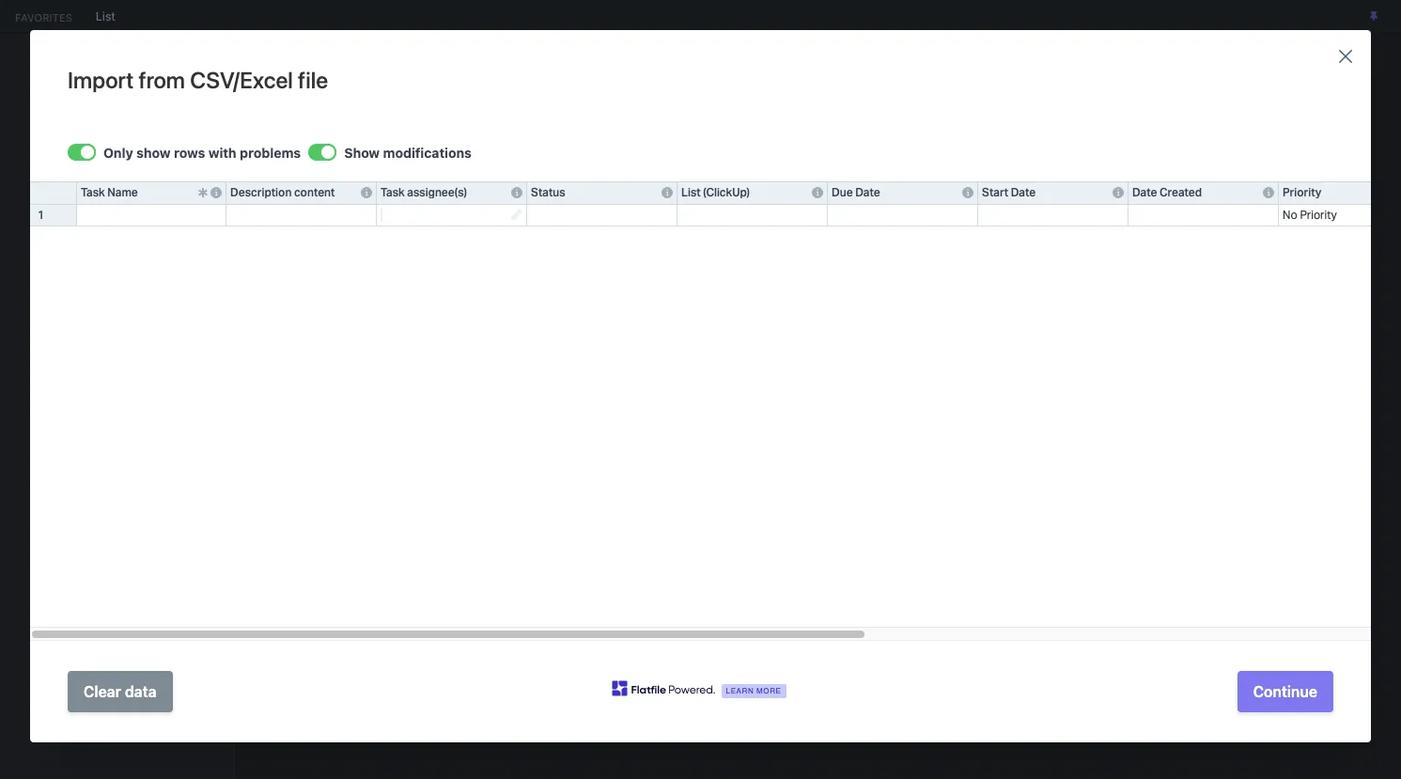 Task type: vqa. For each thing, say whether or not it's contained in the screenshot.
top Untitled
no



Task type: locate. For each thing, give the bounding box(es) containing it.
tara up workspace
[[38, 190, 74, 207]]

security
[[38, 656, 88, 672]]

tara inside tara shultz's workspace
[[38, 190, 74, 207]]

spaces link
[[38, 355, 187, 387]]

1 vertical spatial tara
[[38, 728, 72, 744]]

clickup
[[38, 546, 85, 562]]

settings element
[[0, 34, 235, 779]]

1 vertical spatial settings
[[38, 253, 88, 269]]

back
[[62, 75, 97, 91]]

shultz's
[[77, 190, 145, 207]]

trash
[[38, 619, 71, 635]]

email integration link
[[38, 502, 187, 534]]

workspace
[[38, 208, 124, 225]]

integration
[[74, 509, 139, 525]]

tara shultz's workspace
[[38, 190, 145, 225]]

security & permissions link
[[38, 649, 187, 680]]

tara
[[38, 190, 74, 207], [38, 728, 72, 744]]

settings up people
[[38, 253, 88, 269]]

teams link
[[38, 319, 187, 351]]

&
[[91, 656, 100, 672]]

settings down back link
[[38, 131, 114, 155]]

favorites
[[15, 11, 72, 23]]

clickup api
[[38, 546, 109, 562]]

email
[[38, 509, 70, 525]]

2 tara from the top
[[38, 728, 72, 744]]

tara left the shultz
[[38, 728, 72, 744]]

permissions
[[104, 656, 177, 672]]

tara shultz
[[38, 728, 126, 744]]

0 vertical spatial tara
[[38, 190, 74, 207]]

settings
[[38, 131, 114, 155], [38, 253, 88, 269]]

import/export
[[38, 399, 128, 415]]

upgrade
[[38, 583, 90, 599]]

upgrade link
[[38, 575, 187, 607]]

clickup api link
[[38, 539, 187, 571]]

clickapps link
[[38, 429, 187, 461]]

list
[[96, 9, 116, 23]]

0 vertical spatial settings
[[38, 131, 114, 155]]

settings link
[[38, 245, 187, 277]]

shultz
[[75, 728, 126, 744]]

clickapps
[[38, 436, 99, 452]]

1 tara from the top
[[38, 190, 74, 207]]

security & permissions
[[38, 656, 177, 672]]



Task type: describe. For each thing, give the bounding box(es) containing it.
teams
[[38, 326, 77, 342]]

trash link
[[38, 612, 187, 644]]

email integration
[[38, 509, 139, 525]]

tara for tara shultz
[[38, 728, 72, 744]]

back link
[[38, 71, 112, 96]]

integrations
[[38, 473, 110, 489]]

people
[[38, 289, 79, 305]]

integrations link
[[38, 465, 187, 497]]

import/export link
[[38, 392, 187, 424]]

2 settings from the top
[[38, 253, 88, 269]]

api
[[88, 546, 109, 562]]

list link
[[86, 9, 125, 23]]

1 settings from the top
[[38, 131, 114, 155]]

people link
[[38, 282, 187, 314]]

tara for tara shultz's workspace
[[38, 190, 74, 207]]

spaces
[[38, 363, 82, 379]]



